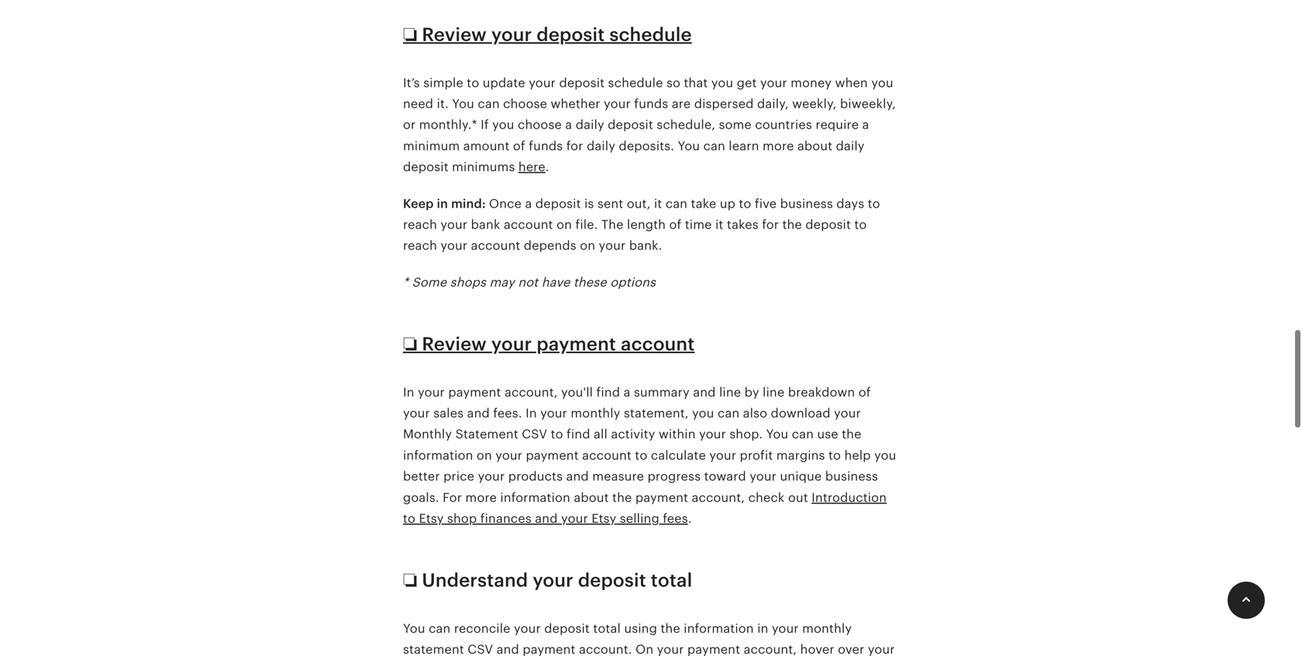 Task type: describe. For each thing, give the bounding box(es) containing it.
daily left deposits.
[[587, 139, 615, 153]]

of inside it's simple to update your deposit schedule so that you get your money when you need it. you can choose whether your funds are dispersed daily, weekly, biweekly, or monthly.* if you choose a daily deposit schedule, some countries require a minimum amount of funds for daily deposits. you can learn more about daily deposit minimums
[[513, 139, 525, 153]]

five
[[755, 197, 777, 211]]

money
[[791, 76, 832, 90]]

also
[[743, 407, 768, 421]]

and left 'measure'
[[566, 470, 589, 484]]

0 vertical spatial schedule
[[610, 24, 692, 45]]

account inside in your payment account, you'll find a summary and line by line breakdown of your sales and fees. in your monthly statement, you can also download your monthly statement csv to find all activity within your shop. you can use the information on your payment account to calculate your profit margins to help you better price your products and measure progress toward your unique business goals. for more information about the payment account, check out
[[582, 449, 632, 463]]

monthly inside you can reconcile your deposit total using the information in your monthly statement csv and payment account. on your payment account, hover over you
[[802, 622, 852, 636]]

weekly,
[[792, 97, 837, 111]]

0 vertical spatial in
[[403, 386, 414, 399]]

monthly inside in your payment account, you'll find a summary and line by line breakdown of your sales and fees. in your monthly statement, you can also download your monthly statement csv to find all activity within your shop. you can use the information on your payment account to calculate your profit margins to help you better price your products and measure progress toward your unique business goals. for more information about the payment account, check out
[[571, 407, 620, 421]]

minimum
[[403, 139, 460, 153]]

fees.
[[493, 407, 522, 421]]

to right the up
[[739, 197, 751, 211]]

business inside once a deposit is sent out, it can take up to five business days to reach your bank account on file. the length of time it takes for the deposit to reach your account depends on your bank.
[[780, 197, 833, 211]]

for inside it's simple to update your deposit schedule so that you get your money when you need it. you can choose whether your funds are dispersed daily, weekly, biweekly, or monthly.* if you choose a daily deposit schedule, some countries require a minimum amount of funds for daily deposits. you can learn more about daily deposit minimums
[[566, 139, 583, 153]]

1 vertical spatial account,
[[692, 491, 745, 505]]

all
[[594, 428, 608, 442]]

1 horizontal spatial find
[[596, 386, 620, 399]]

you up dispersed
[[711, 76, 733, 90]]

are
[[672, 97, 691, 111]]

products
[[508, 470, 563, 484]]

using
[[624, 622, 657, 636]]

the
[[601, 218, 624, 232]]

countries
[[755, 118, 812, 132]]

schedule,
[[657, 118, 716, 132]]

review for ❏ review your deposit schedule
[[422, 24, 487, 45]]

1 vertical spatial choose
[[518, 118, 562, 132]]

payment up you'll in the bottom left of the page
[[537, 334, 616, 355]]

and inside introduction to etsy shop finances and your etsy selling fees
[[535, 512, 558, 526]]

statement
[[455, 428, 518, 442]]

some
[[719, 118, 752, 132]]

you right help
[[874, 449, 896, 463]]

margins
[[777, 449, 825, 463]]

shop.
[[730, 428, 763, 442]]

within
[[659, 428, 696, 442]]

to down use
[[829, 449, 841, 463]]

payment left account.
[[523, 643, 576, 657]]

more inside it's simple to update your deposit schedule so that you get your money when you need it. you can choose whether your funds are dispersed daily, weekly, biweekly, or monthly.* if you choose a daily deposit schedule, some countries require a minimum amount of funds for daily deposits. you can learn more about daily deposit minimums
[[763, 139, 794, 153]]

shop
[[447, 512, 477, 526]]

can inside you can reconcile your deposit total using the information in your monthly statement csv and payment account. on your payment account, hover over you
[[429, 622, 451, 636]]

can inside once a deposit is sent out, it can take up to five business days to reach your bank account on file. the length of time it takes for the deposit to reach your account depends on your bank.
[[666, 197, 688, 211]]

to left all
[[551, 428, 563, 442]]

not
[[518, 275, 538, 289]]

❏ for ❏ review your payment account
[[403, 334, 417, 355]]

summary
[[634, 386, 690, 399]]

payment down progress
[[635, 491, 688, 505]]

time
[[685, 218, 712, 232]]

statement,
[[624, 407, 689, 421]]

minimums
[[452, 160, 515, 174]]

reconcile
[[454, 622, 511, 636]]

of inside once a deposit is sent out, it can take up to five business days to reach your bank account on file. the length of time it takes for the deposit to reach your account depends on your bank.
[[669, 218, 682, 232]]

2 etsy from the left
[[592, 512, 617, 526]]

a inside in your payment account, you'll find a summary and line by line breakdown of your sales and fees. in your monthly statement, you can also download your monthly statement csv to find all activity within your shop. you can use the information on your payment account to calculate your profit margins to help you better price your products and measure progress toward your unique business goals. for more information about the payment account, check out
[[624, 386, 631, 399]]

payment up sales
[[448, 386, 501, 399]]

goals.
[[403, 491, 439, 505]]

you up within at right
[[692, 407, 714, 421]]

and inside you can reconcile your deposit total using the information in your monthly statement csv and payment account. on your payment account, hover over you
[[497, 643, 519, 657]]

payment right on
[[687, 643, 740, 657]]

progress
[[648, 470, 701, 484]]

update
[[483, 76, 525, 90]]

to down activity
[[635, 449, 648, 463]]

you right if
[[492, 118, 514, 132]]

keep in mind:
[[403, 197, 489, 211]]

1 horizontal spatial on
[[557, 218, 572, 232]]

* some shops may not have these options
[[403, 275, 656, 289]]

mind:
[[451, 197, 486, 211]]

monthly
[[403, 428, 452, 442]]

for inside once a deposit is sent out, it can take up to five business days to reach your bank account on file. the length of time it takes for the deposit to reach your account depends on your bank.
[[762, 218, 779, 232]]

0 vertical spatial account,
[[505, 386, 558, 399]]

more inside in your payment account, you'll find a summary and line by line breakdown of your sales and fees. in your monthly statement, you can also download your monthly statement csv to find all activity within your shop. you can use the information on your payment account to calculate your profit margins to help you better price your products and measure progress toward your unique business goals. for more information about the payment account, check out
[[465, 491, 497, 505]]

measure
[[592, 470, 644, 484]]

to inside introduction to etsy shop finances and your etsy selling fees
[[403, 512, 416, 526]]

days
[[837, 197, 864, 211]]

length
[[627, 218, 666, 232]]

price
[[443, 470, 475, 484]]

the inside you can reconcile your deposit total using the information in your monthly statement csv and payment account. on your payment account, hover over you
[[661, 622, 680, 636]]

sales
[[433, 407, 464, 421]]

business inside in your payment account, you'll find a summary and line by line breakdown of your sales and fees. in your monthly statement, you can also download your monthly statement csv to find all activity within your shop. you can use the information on your payment account to calculate your profit margins to help you better price your products and measure progress toward your unique business goals. for more information about the payment account, check out
[[825, 470, 878, 484]]

biweekly,
[[840, 97, 896, 111]]

bank
[[471, 218, 500, 232]]

review for ❏ review your payment account
[[422, 334, 487, 355]]

0 horizontal spatial information
[[403, 449, 473, 463]]

csv inside in your payment account, you'll find a summary and line by line breakdown of your sales and fees. in your monthly statement, you can also download your monthly statement csv to find all activity within your shop. you can use the information on your payment account to calculate your profit margins to help you better price your products and measure progress toward your unique business goals. for more information about the payment account, check out
[[522, 428, 547, 442]]

require
[[816, 118, 859, 132]]

1 vertical spatial funds
[[529, 139, 563, 153]]

2 reach from the top
[[403, 239, 437, 253]]

it's simple to update your deposit schedule so that you get your money when you need it. you can choose whether your funds are dispersed daily, weekly, biweekly, or monthly.* if you choose a daily deposit schedule, some countries require a minimum amount of funds for daily deposits. you can learn more about daily deposit minimums
[[403, 76, 896, 174]]

1 horizontal spatial in
[[526, 407, 537, 421]]

deposits.
[[619, 139, 674, 153]]

❏ review your deposit schedule
[[403, 24, 692, 45]]

daily down whether
[[576, 118, 604, 132]]

monthly.*
[[419, 118, 477, 132]]

in inside you can reconcile your deposit total using the information in your monthly statement csv and payment account. on your payment account, hover over you
[[757, 622, 769, 636]]

1 line from the left
[[719, 386, 741, 399]]

0 vertical spatial choose
[[503, 97, 547, 111]]

depends
[[524, 239, 577, 253]]

account up summary
[[621, 334, 695, 355]]

toward
[[704, 470, 746, 484]]

amount
[[463, 139, 510, 153]]

you right it.
[[452, 97, 474, 111]]

to right days at the top right of page
[[868, 197, 880, 211]]

out
[[788, 491, 808, 505]]

a down whether
[[565, 118, 572, 132]]

you inside you can reconcile your deposit total using the information in your monthly statement csv and payment account. on your payment account, hover over you
[[403, 622, 425, 636]]

selling
[[620, 512, 660, 526]]

here .
[[519, 160, 549, 174]]

takes
[[727, 218, 759, 232]]

1 vertical spatial on
[[580, 239, 595, 253]]

the down 'measure'
[[612, 491, 632, 505]]

account.
[[579, 643, 632, 657]]

it.
[[437, 97, 449, 111]]

or
[[403, 118, 416, 132]]

up
[[720, 197, 736, 211]]

calculate
[[651, 449, 706, 463]]

so
[[667, 76, 681, 90]]

out,
[[627, 197, 651, 211]]

❏ for ❏ understand your deposit total
[[403, 570, 417, 592]]

hover
[[800, 643, 835, 657]]

download
[[771, 407, 831, 421]]

account down bank
[[471, 239, 520, 253]]

1 vertical spatial find
[[567, 428, 590, 442]]

that
[[684, 76, 708, 90]]



Task type: locate. For each thing, give the bounding box(es) containing it.
account up depends
[[504, 218, 553, 232]]

can left take
[[666, 197, 688, 211]]

in
[[403, 386, 414, 399], [526, 407, 537, 421]]

1 horizontal spatial in
[[757, 622, 769, 636]]

over
[[838, 643, 865, 657]]

of
[[513, 139, 525, 153], [669, 218, 682, 232], [859, 386, 871, 399]]

0 vertical spatial for
[[566, 139, 583, 153]]

2 horizontal spatial of
[[859, 386, 871, 399]]

❏ left understand
[[403, 570, 417, 592]]

and down reconcile
[[497, 643, 519, 657]]

daily down require on the right top
[[836, 139, 865, 153]]

1 vertical spatial schedule
[[608, 76, 663, 90]]

about inside it's simple to update your deposit schedule so that you get your money when you need it. you can choose whether your funds are dispersed daily, weekly, biweekly, or monthly.* if you choose a daily deposit schedule, some countries require a minimum amount of funds for daily deposits. you can learn more about daily deposit minimums
[[797, 139, 833, 153]]

you up statement
[[403, 622, 425, 636]]

of right breakdown
[[859, 386, 871, 399]]

review down shops
[[422, 334, 487, 355]]

payment up products
[[526, 449, 579, 463]]

2 line from the left
[[763, 386, 785, 399]]

1 vertical spatial total
[[593, 622, 621, 636]]

csv down fees.
[[522, 428, 547, 442]]

business right "five"
[[780, 197, 833, 211]]

finances
[[480, 512, 532, 526]]

0 horizontal spatial on
[[477, 449, 492, 463]]

for
[[443, 491, 462, 505]]

2 vertical spatial information
[[684, 622, 754, 636]]

dispersed
[[694, 97, 754, 111]]

introduction to etsy shop finances and your etsy selling fees link
[[403, 491, 887, 526]]

0 horizontal spatial .
[[546, 160, 549, 174]]

etsy down goals.
[[419, 512, 444, 526]]

keep
[[403, 197, 434, 211]]

0 vertical spatial of
[[513, 139, 525, 153]]

the inside once a deposit is sent out, it can take up to five business days to reach your bank account on file. the length of time it takes for the deposit to reach your account depends on your bank.
[[782, 218, 802, 232]]

1 vertical spatial ❏
[[403, 334, 417, 355]]

in right fees.
[[526, 407, 537, 421]]

❏
[[403, 24, 417, 45], [403, 334, 417, 355], [403, 570, 417, 592]]

to inside it's simple to update your deposit schedule so that you get your money when you need it. you can choose whether your funds are dispersed daily, weekly, biweekly, or monthly.* if you choose a daily deposit schedule, some countries require a minimum amount of funds for daily deposits. you can learn more about daily deposit minimums
[[467, 76, 479, 90]]

these
[[573, 275, 607, 289]]

1 horizontal spatial about
[[797, 139, 833, 153]]

1 vertical spatial it
[[715, 218, 724, 232]]

0 vertical spatial information
[[403, 449, 473, 463]]

on inside in your payment account, you'll find a summary and line by line breakdown of your sales and fees. in your monthly statement, you can also download your monthly statement csv to find all activity within your shop. you can use the information on your payment account to calculate your profit margins to help you better price your products and measure progress toward your unique business goals. for more information about the payment account, check out
[[477, 449, 492, 463]]

is
[[584, 197, 594, 211]]

0 vertical spatial about
[[797, 139, 833, 153]]

0 vertical spatial review
[[422, 24, 487, 45]]

2 ❏ from the top
[[403, 334, 417, 355]]

1 vertical spatial about
[[574, 491, 609, 505]]

account,
[[505, 386, 558, 399], [692, 491, 745, 505], [744, 643, 797, 657]]

1 ❏ from the top
[[403, 24, 417, 45]]

some
[[412, 275, 447, 289]]

1 vertical spatial review
[[422, 334, 487, 355]]

find
[[596, 386, 620, 399], [567, 428, 590, 442]]

1 vertical spatial business
[[825, 470, 878, 484]]

total up using at the bottom
[[651, 570, 693, 592]]

0 horizontal spatial csv
[[468, 643, 493, 657]]

can up if
[[478, 97, 500, 111]]

understand
[[422, 570, 528, 592]]

0 horizontal spatial about
[[574, 491, 609, 505]]

sent
[[598, 197, 623, 211]]

can left the also
[[718, 407, 740, 421]]

your
[[491, 24, 532, 45], [529, 76, 556, 90], [760, 76, 787, 90], [604, 97, 631, 111], [441, 218, 468, 232], [441, 239, 468, 253], [599, 239, 626, 253], [491, 334, 532, 355], [418, 386, 445, 399], [403, 407, 430, 421], [540, 407, 567, 421], [834, 407, 861, 421], [699, 428, 726, 442], [496, 449, 523, 463], [709, 449, 736, 463], [478, 470, 505, 484], [750, 470, 777, 484], [561, 512, 588, 526], [533, 570, 574, 592], [514, 622, 541, 636], [772, 622, 799, 636], [657, 643, 684, 657]]

1 horizontal spatial line
[[763, 386, 785, 399]]

help
[[844, 449, 871, 463]]

line left the by in the right of the page
[[719, 386, 741, 399]]

the up help
[[842, 428, 862, 442]]

0 horizontal spatial total
[[593, 622, 621, 636]]

daily,
[[757, 97, 789, 111]]

total up account.
[[593, 622, 621, 636]]

❏ up it's
[[403, 24, 417, 45]]

activity
[[611, 428, 655, 442]]

account down all
[[582, 449, 632, 463]]

on down the statement
[[477, 449, 492, 463]]

0 vertical spatial total
[[651, 570, 693, 592]]

on
[[557, 218, 572, 232], [580, 239, 595, 253], [477, 449, 492, 463]]

1 horizontal spatial monthly
[[802, 622, 852, 636]]

unique
[[780, 470, 822, 484]]

schedule left 'so'
[[608, 76, 663, 90]]

options
[[610, 275, 656, 289]]

1 review from the top
[[422, 24, 487, 45]]

schedule up 'so'
[[610, 24, 692, 45]]

1 horizontal spatial for
[[762, 218, 779, 232]]

can left the learn
[[703, 139, 725, 153]]

better
[[403, 470, 440, 484]]

and up the statement
[[467, 407, 490, 421]]

statement
[[403, 643, 464, 657]]

funds left are
[[634, 97, 668, 111]]

payment
[[537, 334, 616, 355], [448, 386, 501, 399], [526, 449, 579, 463], [635, 491, 688, 505], [523, 643, 576, 657], [687, 643, 740, 657]]

1 vertical spatial more
[[465, 491, 497, 505]]

0 vertical spatial monthly
[[571, 407, 620, 421]]

0 vertical spatial csv
[[522, 428, 547, 442]]

account, up fees.
[[505, 386, 558, 399]]

in
[[437, 197, 448, 211], [757, 622, 769, 636]]

here link
[[519, 160, 546, 174]]

1 vertical spatial csv
[[468, 643, 493, 657]]

you inside in your payment account, you'll find a summary and line by line breakdown of your sales and fees. in your monthly statement, you can also download your monthly statement csv to find all activity within your shop. you can use the information on your payment account to calculate your profit margins to help you better price your products and measure progress toward your unique business goals. for more information about the payment account, check out
[[766, 428, 788, 442]]

a down biweekly,
[[862, 118, 869, 132]]

may
[[489, 275, 515, 289]]

file.
[[575, 218, 598, 232]]

the right using at the bottom
[[661, 622, 680, 636]]

choose
[[503, 97, 547, 111], [518, 118, 562, 132]]

once a deposit is sent out, it can take up to five business days to reach your bank account on file. the length of time it takes for the deposit to reach your account depends on your bank.
[[403, 197, 880, 253]]

here
[[519, 160, 546, 174]]

2 vertical spatial on
[[477, 449, 492, 463]]

take
[[691, 197, 716, 211]]

1 vertical spatial reach
[[403, 239, 437, 253]]

❏ understand your deposit total
[[403, 570, 693, 592]]

0 horizontal spatial find
[[567, 428, 590, 442]]

choose down whether
[[518, 118, 562, 132]]

of left time
[[669, 218, 682, 232]]

breakdown
[[788, 386, 855, 399]]

etsy
[[419, 512, 444, 526], [592, 512, 617, 526]]

0 vertical spatial ❏
[[403, 24, 417, 45]]

csv down reconcile
[[468, 643, 493, 657]]

the right 'takes'
[[782, 218, 802, 232]]

you up 'profit'
[[766, 428, 788, 442]]

and
[[693, 386, 716, 399], [467, 407, 490, 421], [566, 470, 589, 484], [535, 512, 558, 526], [497, 643, 519, 657]]

business up introduction
[[825, 470, 878, 484]]

about down require on the right top
[[797, 139, 833, 153]]

0 vertical spatial business
[[780, 197, 833, 211]]

1 horizontal spatial funds
[[634, 97, 668, 111]]

on
[[636, 643, 654, 657]]

review up simple
[[422, 24, 487, 45]]

use
[[817, 428, 838, 442]]

1 horizontal spatial .
[[688, 512, 692, 526]]

account, left the hover
[[744, 643, 797, 657]]

you
[[711, 76, 733, 90], [871, 76, 894, 90], [492, 118, 514, 132], [692, 407, 714, 421], [874, 449, 896, 463]]

❏ down * in the left of the page
[[403, 334, 417, 355]]

❏ for ❏ review your deposit schedule
[[403, 24, 417, 45]]

0 horizontal spatial in
[[403, 386, 414, 399]]

0 vertical spatial more
[[763, 139, 794, 153]]

deposit
[[537, 24, 605, 45], [559, 76, 605, 90], [608, 118, 653, 132], [403, 160, 449, 174], [536, 197, 581, 211], [806, 218, 851, 232], [578, 570, 646, 592], [544, 622, 590, 636]]

account, inside you can reconcile your deposit total using the information in your monthly statement csv and payment account. on your payment account, hover over you
[[744, 643, 797, 657]]

you'll
[[561, 386, 593, 399]]

1 vertical spatial .
[[688, 512, 692, 526]]

shops
[[450, 275, 486, 289]]

2 review from the top
[[422, 334, 487, 355]]

bank.
[[629, 239, 662, 253]]

funds up 'here .'
[[529, 139, 563, 153]]

whether
[[551, 97, 600, 111]]

0 horizontal spatial line
[[719, 386, 741, 399]]

0 horizontal spatial monthly
[[571, 407, 620, 421]]

you
[[452, 97, 474, 111], [678, 139, 700, 153], [766, 428, 788, 442], [403, 622, 425, 636]]

it's
[[403, 76, 420, 90]]

1 vertical spatial monthly
[[802, 622, 852, 636]]

1 horizontal spatial information
[[500, 491, 570, 505]]

it right time
[[715, 218, 724, 232]]

a left summary
[[624, 386, 631, 399]]

if
[[481, 118, 489, 132]]

*
[[403, 275, 409, 289]]

information inside you can reconcile your deposit total using the information in your monthly statement csv and payment account. on your payment account, hover over you
[[684, 622, 754, 636]]

1 horizontal spatial of
[[669, 218, 682, 232]]

1 reach from the top
[[403, 218, 437, 232]]

2 horizontal spatial on
[[580, 239, 595, 253]]

reach
[[403, 218, 437, 232], [403, 239, 437, 253]]

need
[[403, 97, 433, 111]]

introduction to etsy shop finances and your etsy selling fees
[[403, 491, 887, 526]]

1 horizontal spatial etsy
[[592, 512, 617, 526]]

monthly up all
[[571, 407, 620, 421]]

0 horizontal spatial of
[[513, 139, 525, 153]]

0 horizontal spatial more
[[465, 491, 497, 505]]

and right finances at the bottom of page
[[535, 512, 558, 526]]

❏ review your payment account
[[403, 334, 695, 355]]

line right the by in the right of the page
[[763, 386, 785, 399]]

can up statement
[[429, 622, 451, 636]]

2 horizontal spatial information
[[684, 622, 754, 636]]

of up the here link
[[513, 139, 525, 153]]

in up monthly
[[403, 386, 414, 399]]

to
[[467, 76, 479, 90], [739, 197, 751, 211], [868, 197, 880, 211], [854, 218, 867, 232], [551, 428, 563, 442], [635, 449, 648, 463], [829, 449, 841, 463], [403, 512, 416, 526]]

you down the schedule,
[[678, 139, 700, 153]]

1 horizontal spatial it
[[715, 218, 724, 232]]

learn
[[729, 139, 759, 153]]

schedule inside it's simple to update your deposit schedule so that you get your money when you need it. you can choose whether your funds are dispersed daily, weekly, biweekly, or monthly.* if you choose a daily deposit schedule, some countries require a minimum amount of funds for daily deposits. you can learn more about daily deposit minimums
[[608, 76, 663, 90]]

0 vertical spatial funds
[[634, 97, 668, 111]]

1 horizontal spatial total
[[651, 570, 693, 592]]

reach down keep
[[403, 218, 437, 232]]

1 horizontal spatial more
[[763, 139, 794, 153]]

a
[[565, 118, 572, 132], [862, 118, 869, 132], [525, 197, 532, 211], [624, 386, 631, 399]]

check
[[748, 491, 785, 505]]

1 vertical spatial of
[[669, 218, 682, 232]]

a right once
[[525, 197, 532, 211]]

❏ review your payment account link
[[403, 334, 695, 355]]

simple
[[423, 76, 463, 90]]

once
[[489, 197, 522, 211]]

0 horizontal spatial for
[[566, 139, 583, 153]]

0 horizontal spatial in
[[437, 197, 448, 211]]

3 ❏ from the top
[[403, 570, 417, 592]]

review
[[422, 24, 487, 45], [422, 334, 487, 355]]

❏ review your deposit schedule link
[[403, 24, 692, 45]]

1 vertical spatial in
[[757, 622, 769, 636]]

1 horizontal spatial csv
[[522, 428, 547, 442]]

to down goals.
[[403, 512, 416, 526]]

0 vertical spatial reach
[[403, 218, 437, 232]]

0 horizontal spatial funds
[[529, 139, 563, 153]]

on left file.
[[557, 218, 572, 232]]

csv inside you can reconcile your deposit total using the information in your monthly statement csv and payment account. on your payment account, hover over you
[[468, 643, 493, 657]]

your inside introduction to etsy shop finances and your etsy selling fees
[[561, 512, 588, 526]]

in your payment account, you'll find a summary and line by line breakdown of your sales and fees. in your monthly statement, you can also download your monthly statement csv to find all activity within your shop. you can use the information on your payment account to calculate your profit margins to help you better price your products and measure progress toward your unique business goals. for more information about the payment account, check out
[[403, 386, 896, 505]]

you can reconcile your deposit total using the information in your monthly statement csv and payment account. on your payment account, hover over you
[[403, 622, 897, 657]]

0 vertical spatial it
[[654, 197, 662, 211]]

it right the out,
[[654, 197, 662, 211]]

0 horizontal spatial etsy
[[419, 512, 444, 526]]

0 horizontal spatial it
[[654, 197, 662, 211]]

1 etsy from the left
[[419, 512, 444, 526]]

1 vertical spatial in
[[526, 407, 537, 421]]

and right summary
[[693, 386, 716, 399]]

0 vertical spatial .
[[546, 160, 549, 174]]

to right simple
[[467, 76, 479, 90]]

to down days at the top right of page
[[854, 218, 867, 232]]

1 vertical spatial information
[[500, 491, 570, 505]]

a inside once a deposit is sent out, it can take up to five business days to reach your bank account on file. the length of time it takes for the deposit to reach your account depends on your bank.
[[525, 197, 532, 211]]

for
[[566, 139, 583, 153], [762, 218, 779, 232]]

of inside in your payment account, you'll find a summary and line by line breakdown of your sales and fees. in your monthly statement, you can also download your monthly statement csv to find all activity within your shop. you can use the information on your payment account to calculate your profit margins to help you better price your products and measure progress toward your unique business goals. for more information about the payment account, check out
[[859, 386, 871, 399]]

about
[[797, 139, 833, 153], [574, 491, 609, 505]]

fees
[[663, 512, 688, 526]]

2 vertical spatial of
[[859, 386, 871, 399]]

2 vertical spatial ❏
[[403, 570, 417, 592]]

more down countries
[[763, 139, 794, 153]]

about inside in your payment account, you'll find a summary and line by line breakdown of your sales and fees. in your monthly statement, you can also download your monthly statement csv to find all activity within your shop. you can use the information on your payment account to calculate your profit margins to help you better price your products and measure progress toward your unique business goals. for more information about the payment account, check out
[[574, 491, 609, 505]]

profit
[[740, 449, 773, 463]]

about down 'measure'
[[574, 491, 609, 505]]

0 vertical spatial in
[[437, 197, 448, 211]]

account
[[504, 218, 553, 232], [471, 239, 520, 253], [621, 334, 695, 355], [582, 449, 632, 463]]

choose down update
[[503, 97, 547, 111]]

you up biweekly,
[[871, 76, 894, 90]]

monthly up the hover
[[802, 622, 852, 636]]

etsy left selling
[[592, 512, 617, 526]]

1 vertical spatial for
[[762, 218, 779, 232]]

0 vertical spatial on
[[557, 218, 572, 232]]

for down whether
[[566, 139, 583, 153]]

total inside you can reconcile your deposit total using the information in your monthly statement csv and payment account. on your payment account, hover over you
[[593, 622, 621, 636]]

find right you'll in the bottom left of the page
[[596, 386, 620, 399]]

get
[[737, 76, 757, 90]]

daily
[[576, 118, 604, 132], [587, 139, 615, 153], [836, 139, 865, 153]]

for down "five"
[[762, 218, 779, 232]]

deposit inside you can reconcile your deposit total using the information in your monthly statement csv and payment account. on your payment account, hover over you
[[544, 622, 590, 636]]

on down file.
[[580, 239, 595, 253]]

it
[[654, 197, 662, 211], [715, 218, 724, 232]]

introduction
[[812, 491, 887, 505]]

total
[[651, 570, 693, 592], [593, 622, 621, 636]]

reach up some
[[403, 239, 437, 253]]

find left all
[[567, 428, 590, 442]]

more up shop on the left bottom of the page
[[465, 491, 497, 505]]

2 vertical spatial account,
[[744, 643, 797, 657]]

0 vertical spatial find
[[596, 386, 620, 399]]

.
[[546, 160, 549, 174], [688, 512, 692, 526]]

when
[[835, 76, 868, 90]]

csv
[[522, 428, 547, 442], [468, 643, 493, 657]]

account, down toward
[[692, 491, 745, 505]]

can up margins
[[792, 428, 814, 442]]

by
[[745, 386, 759, 399]]



Task type: vqa. For each thing, say whether or not it's contained in the screenshot.
the rightmost the here link
no



